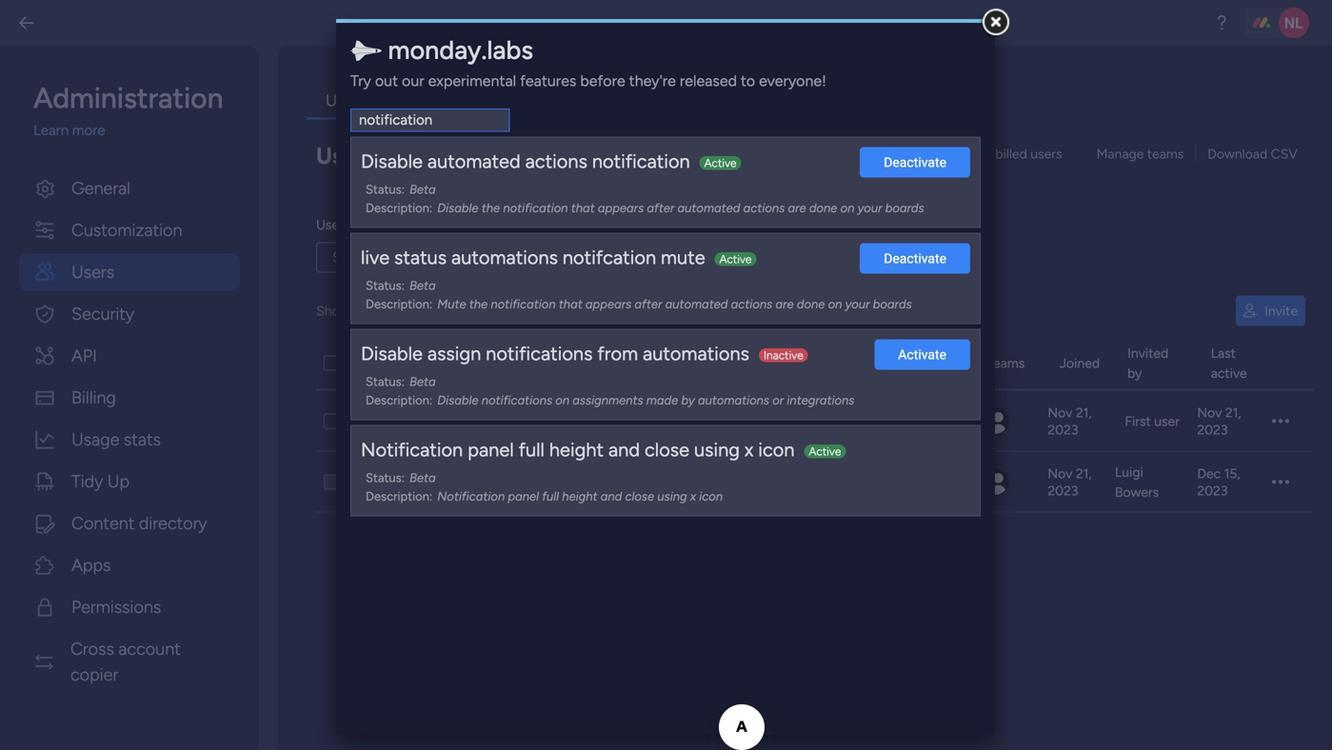Task type: locate. For each thing, give the bounding box(es) containing it.
3 beta from the top
[[410, 374, 436, 390]]

1 vertical spatial notification
[[503, 201, 568, 216]]

manage teams button
[[1089, 139, 1192, 169]]

1 vertical spatial done
[[797, 297, 825, 312]]

after inside status: beta description: mute the notification that appears after automated actions are done on your boards
[[635, 297, 662, 312]]

appears up notifcation
[[598, 201, 644, 216]]

1 row from the top
[[316, 338, 1314, 391]]

board ownership link
[[519, 84, 678, 120]]

notifications down the email
[[482, 393, 553, 408]]

0 vertical spatial automations
[[452, 246, 558, 269]]

administration learn more
[[33, 81, 223, 139]]

0 horizontal spatial ownership
[[584, 91, 659, 111]]

notification inside the "status: beta description: disable the notification that appears after automated actions are done on your boards"
[[503, 201, 568, 216]]

0 vertical spatial on
[[841, 201, 855, 216]]

0 vertical spatial notification
[[592, 150, 690, 173]]

panel right lott
[[508, 489, 539, 505]]

1 vertical spatial full
[[542, 489, 559, 505]]

1 horizontal spatial icon
[[759, 439, 795, 462]]

row containing nov 21, 2023
[[316, 391, 1314, 452]]

1 horizontal spatial x
[[745, 439, 754, 462]]

luigi bowers link
[[400, 412, 482, 431], [1116, 462, 1190, 503]]

2 beta from the top
[[410, 278, 436, 293]]

ownership down everyone!
[[795, 91, 870, 111]]

grid
[[316, 338, 1314, 732]]

0 horizontal spatial by
[[682, 393, 695, 408]]

deactivate button for mute
[[860, 243, 971, 274]]

notifications
[[486, 343, 593, 365], [482, 393, 553, 408]]

automations up made
[[643, 343, 750, 365]]

2 vertical spatial actions
[[731, 297, 773, 312]]

grid containing invited by
[[316, 338, 1314, 732]]

1 vertical spatial luigi bowers
[[1116, 464, 1160, 501]]

row containing luigi bowers
[[316, 452, 1314, 513]]

luigi down first
[[1116, 464, 1144, 481]]

description: inside status: beta description: mute the notification that appears after automated actions are done on your boards
[[366, 297, 433, 312]]

1 horizontal spatial ownership
[[795, 91, 870, 111]]

3 status: from the top
[[366, 374, 405, 390]]

bowers for the top luigi bowers 'link'
[[435, 413, 479, 430]]

tidy up
[[71, 472, 130, 492]]

user name/email
[[316, 217, 417, 233]]

teams
[[1148, 146, 1184, 162]]

done for active
[[810, 201, 838, 216]]

permissions
[[71, 597, 161, 618]]

0 horizontal spatial bowers
[[435, 413, 479, 430]]

showing:
[[316, 303, 372, 319]]

row down products
[[316, 391, 1314, 452]]

try out our experimental features before they're released to everyone!
[[351, 72, 827, 90]]

done for mute
[[797, 297, 825, 312]]

1 vertical spatial bowers
[[1116, 484, 1160, 501]]

that inside the "status: beta description: disable the notification that appears after automated actions are done on your boards"
[[571, 201, 595, 216]]

height down luigibowers16@gmail.com
[[550, 439, 604, 462]]

see
[[970, 146, 993, 162]]

description: down status
[[366, 297, 433, 312]]

beta inside the "status: beta description: disable the notification that appears after automated actions are done on your boards"
[[410, 182, 436, 197]]

status: beta description: disable notifications on assignments made by automations or integrations
[[366, 374, 855, 408]]

luigi bowers image
[[354, 404, 389, 439]]

full down the notification panel full height and close using x icon active
[[542, 489, 559, 505]]

1 vertical spatial using
[[658, 489, 687, 505]]

0 vertical spatial actions
[[525, 150, 588, 173]]

active
[[705, 156, 737, 170], [720, 253, 752, 266], [874, 413, 912, 430], [809, 445, 842, 459]]

disable down search features search field
[[361, 150, 423, 173]]

the for status
[[469, 297, 488, 312]]

notification for notifcation
[[491, 297, 556, 312]]

1 horizontal spatial luigi
[[1116, 464, 1144, 481]]

status: up the name/email
[[366, 182, 405, 197]]

and up the noahlottofthings@gmail.com
[[609, 439, 640, 462]]

luigi bowers link left dec
[[1116, 462, 1190, 503]]

using down the notification panel full height and close using x icon active
[[658, 489, 687, 505]]

notification right noah
[[437, 489, 505, 505]]

3 description: from the top
[[366, 393, 433, 408]]

active inside grid
[[874, 413, 912, 430]]

1 vertical spatial the
[[469, 297, 488, 312]]

1 vertical spatial after
[[635, 297, 662, 312]]

notification
[[592, 150, 690, 173], [503, 201, 568, 216], [491, 297, 556, 312]]

users up security
[[71, 262, 114, 282]]

noah lott image
[[1279, 8, 1310, 38]]

0 vertical spatial after
[[647, 201, 675, 216]]

and inside status: beta description: notification panel full height and close using x icon
[[601, 489, 622, 505]]

1 deactivate from the top
[[884, 155, 947, 170]]

2 vertical spatial user
[[662, 355, 689, 372]]

that
[[571, 201, 595, 216], [559, 297, 583, 312]]

2 deactivate from the top
[[884, 251, 947, 267]]

bowers
[[435, 413, 479, 430], [1116, 484, 1160, 501]]

luigi bowers up noah lott link
[[403, 413, 479, 430]]

1 vertical spatial and
[[601, 489, 622, 505]]

download
[[1208, 146, 1268, 162]]

actions for notifcation
[[731, 297, 773, 312]]

1 description: from the top
[[366, 201, 433, 216]]

0 vertical spatial luigi
[[403, 413, 432, 430]]

by inside invited by
[[1128, 365, 1143, 382]]

2 add or edit team image from the top
[[981, 468, 1010, 497]]

0 vertical spatial v2 ellipsis image
[[1273, 413, 1290, 430]]

nov 21, 2023
[[1048, 405, 1092, 438], [1198, 405, 1242, 438], [1048, 466, 1092, 499]]

products
[[787, 355, 841, 372]]

automations
[[697, 91, 791, 111]]

general button
[[19, 170, 240, 207]]

0 vertical spatial done
[[810, 201, 838, 216]]

v2 ellipsis image
[[1273, 413, 1290, 430], [1273, 474, 1290, 491]]

status: down luigi bowers image on the left
[[366, 471, 405, 486]]

2 vertical spatial automated
[[665, 297, 728, 312]]

deactivate
[[884, 155, 947, 170], [884, 251, 947, 267]]

they're
[[629, 72, 676, 90]]

the up search text box
[[482, 201, 500, 216]]

notifications left from
[[486, 343, 593, 365]]

notification down 'live status automations notifcation mute active'
[[491, 297, 556, 312]]

0 horizontal spatial luigi
[[403, 413, 432, 430]]

done inside the "status: beta description: disable the notification that appears after automated actions are done on your boards"
[[810, 201, 838, 216]]

notification up the "status: beta description: disable the notification that appears after automated actions are done on your boards"
[[592, 150, 690, 173]]

1 vertical spatial notification
[[437, 489, 505, 505]]

1 vertical spatial notifications
[[482, 393, 553, 408]]

1 vertical spatial appears
[[586, 297, 632, 312]]

status: beta description: notification panel full height and close using x icon
[[366, 471, 723, 505]]

last active
[[1211, 345, 1248, 382]]

the right mute
[[469, 297, 488, 312]]

notification up noah
[[361, 439, 463, 462]]

status: up 2
[[366, 278, 405, 293]]

description: inside status: beta description: notification panel full height and close using x icon
[[366, 489, 433, 505]]

0 horizontal spatial luigi bowers
[[403, 413, 479, 430]]

deactivate for mute
[[884, 251, 947, 267]]

2023
[[1048, 422, 1079, 438], [1198, 422, 1228, 438], [1048, 483, 1079, 499], [1198, 483, 1228, 499]]

row containing invited by
[[316, 338, 1314, 391]]

disable down assign
[[437, 393, 479, 408]]

1 status: from the top
[[366, 182, 405, 197]]

0 horizontal spatial users
[[71, 262, 114, 282]]

0 vertical spatial close
[[645, 439, 690, 462]]

4 beta from the top
[[410, 471, 436, 486]]

0 horizontal spatial luigi bowers link
[[400, 412, 482, 431]]

panel up status: beta description: notification panel full height and close using x icon in the bottom of the page
[[468, 439, 514, 462]]

status: inside status: beta description: notification panel full height and close using x icon
[[366, 471, 405, 486]]

and down the notification panel full height and close using x icon active
[[601, 489, 622, 505]]

21,
[[1076, 405, 1092, 421], [1226, 405, 1242, 421], [1076, 466, 1092, 482]]

luigi bowers link up noah lott link
[[400, 412, 482, 431]]

1 vertical spatial x
[[690, 489, 696, 505]]

luigi right luigi bowers image on the left
[[403, 413, 432, 430]]

description: for disable automated actions notification
[[366, 201, 433, 216]]

height
[[550, 439, 604, 462], [562, 489, 598, 505]]

that down 'live status automations notifcation mute active'
[[559, 297, 583, 312]]

1 ownership from the left
[[584, 91, 659, 111]]

status: down name on the left of the page
[[366, 374, 405, 390]]

beta
[[410, 182, 436, 197], [410, 278, 436, 293], [410, 374, 436, 390], [410, 471, 436, 486]]

1 horizontal spatial by
[[1128, 365, 1143, 382]]

beta inside status: beta description: notification panel full height and close using x icon
[[410, 471, 436, 486]]

notification down the disable automated actions notification active
[[503, 201, 568, 216]]

0 vertical spatial your
[[858, 201, 883, 216]]

noahlottofthings@gmail.com
[[524, 474, 698, 491]]

row group
[[316, 391, 1314, 513]]

user left the name/email
[[316, 217, 344, 233]]

user
[[1155, 413, 1180, 430]]

active down status
[[874, 413, 912, 430]]

1 vertical spatial automated
[[678, 201, 741, 216]]

1 deactivate button from the top
[[860, 147, 971, 178]]

0 vertical spatial add or edit team image
[[981, 407, 1010, 436]]

done inside status: beta description: mute the notification that appears after automated actions are done on your boards
[[797, 297, 825, 312]]

beta for status
[[410, 278, 436, 293]]

your inside the "status: beta description: disable the notification that appears after automated actions are done on your boards"
[[858, 201, 883, 216]]

1 vertical spatial panel
[[508, 489, 539, 505]]

2 row from the top
[[316, 391, 1314, 452]]

status
[[882, 355, 921, 372]]

permissions button
[[19, 589, 240, 626]]

1 vertical spatial v2 ellipsis image
[[1273, 474, 1290, 491]]

users
[[1031, 146, 1063, 162]]

row
[[316, 338, 1314, 391], [316, 391, 1314, 452], [316, 452, 1314, 513]]

1 vertical spatial user
[[316, 217, 344, 233]]

1 vertical spatial are
[[776, 297, 794, 312]]

status: inside the "status: beta description: disable the notification that appears after automated actions are done on your boards"
[[366, 182, 405, 197]]

0 vertical spatial notifications
[[486, 343, 593, 365]]

the inside the "status: beta description: disable the notification that appears after automated actions are done on your boards"
[[482, 201, 500, 216]]

panel inside status: beta description: notification panel full height and close using x icon
[[508, 489, 539, 505]]

x
[[745, 439, 754, 462], [690, 489, 696, 505]]

panel
[[468, 439, 514, 462], [508, 489, 539, 505]]

status: inside status: beta description: mute the notification that appears after automated actions are done on your boards
[[366, 278, 405, 293]]

users link
[[307, 84, 386, 120]]

4 description: from the top
[[366, 489, 433, 505]]

after down mute
[[635, 297, 662, 312]]

2 vertical spatial automations
[[698, 393, 770, 408]]

your inside status: beta description: mute the notification that appears after automated actions are done on your boards
[[846, 297, 870, 312]]

1 vertical spatial luigi
[[1116, 464, 1144, 481]]

1 vertical spatial admin
[[674, 474, 713, 491]]

row group containing nov 21, 2023
[[316, 391, 1314, 513]]

luigi bowers down first
[[1116, 464, 1160, 501]]

0 vertical spatial are
[[788, 201, 807, 216]]

teams
[[987, 355, 1025, 372]]

automated for disable automated actions notification
[[678, 201, 741, 216]]

0 horizontal spatial x
[[690, 489, 696, 505]]

1 vertical spatial height
[[562, 489, 598, 505]]

the inside status: beta description: mute the notification that appears after automated actions are done on your boards
[[469, 297, 488, 312]]

0 vertical spatial deactivate button
[[860, 147, 971, 178]]

bowers up lott
[[435, 413, 479, 430]]

automated
[[428, 150, 521, 173], [678, 201, 741, 216], [665, 297, 728, 312]]

0 vertical spatial user
[[316, 142, 364, 170]]

description: down name on the left of the page
[[366, 393, 433, 408]]

active inside 'live status automations notifcation mute active'
[[720, 253, 752, 266]]

1 vertical spatial by
[[682, 393, 695, 408]]

1 horizontal spatial luigi bowers
[[1116, 464, 1160, 501]]

actions
[[525, 150, 588, 173], [744, 201, 785, 216], [731, 297, 773, 312]]

admin for noahlottofthings@gmail.com
[[674, 474, 713, 491]]

1 vertical spatial deactivate button
[[860, 243, 971, 274]]

1 beta from the top
[[410, 182, 436, 197]]

automated for live status automations notifcation mute
[[665, 297, 728, 312]]

using down role
[[694, 439, 740, 462]]

beta down status
[[410, 278, 436, 293]]

using
[[694, 439, 740, 462], [658, 489, 687, 505]]

status: for disable assign notifications from automations
[[366, 374, 405, 390]]

actions inside the "status: beta description: disable the notification that appears after automated actions are done on your boards"
[[744, 201, 785, 216]]

0 vertical spatial admin
[[674, 413, 713, 430]]

user for user management
[[316, 142, 364, 170]]

automated down mute
[[665, 297, 728, 312]]

1 add or edit team image from the top
[[981, 407, 1010, 436]]

bowers down first
[[1116, 484, 1160, 501]]

0 vertical spatial deactivate
[[884, 155, 947, 170]]

icon
[[759, 439, 795, 462], [699, 489, 723, 505]]

that inside status: beta description: mute the notification that appears after automated actions are done on your boards
[[559, 297, 583, 312]]

1 horizontal spatial bowers
[[1116, 484, 1160, 501]]

automated inside the "status: beta description: disable the notification that appears after automated actions are done on your boards"
[[678, 201, 741, 216]]

manage teams
[[1097, 146, 1184, 162]]

1 vertical spatial icon
[[699, 489, 723, 505]]

2 vertical spatial notification
[[491, 297, 556, 312]]

automations
[[452, 246, 558, 269], [643, 343, 750, 365], [698, 393, 770, 408]]

1 vertical spatial boards
[[873, 297, 912, 312]]

notification inside status: beta description: mute the notification that appears after automated actions are done on your boards
[[491, 297, 556, 312]]

description: inside status: beta description: disable notifications on assignments made by automations or integrations
[[366, 393, 433, 408]]

are inside status: beta description: mute the notification that appears after automated actions are done on your boards
[[776, 297, 794, 312]]

close down made
[[645, 439, 690, 462]]

that up notifcation
[[571, 201, 595, 216]]

1 vertical spatial close
[[625, 489, 655, 505]]

content
[[71, 513, 135, 534]]

description: up the name/email
[[366, 201, 433, 216]]

beta down user management
[[410, 182, 436, 197]]

the for automated
[[482, 201, 500, 216]]

appears inside the "status: beta description: disable the notification that appears after automated actions are done on your boards"
[[598, 201, 644, 216]]

learn more link
[[33, 120, 240, 141]]

description: inside the "status: beta description: disable the notification that appears after automated actions are done on your boards"
[[366, 201, 433, 216]]

row up integrations
[[316, 338, 1314, 391]]

learn
[[33, 122, 69, 139]]

before
[[580, 72, 626, 90]]

security button
[[19, 296, 240, 333]]

security
[[71, 304, 134, 324]]

beta inside status: beta description: disable notifications on assignments made by automations or integrations
[[410, 374, 436, 390]]

administration
[[33, 81, 223, 115]]

disable up search text box
[[437, 201, 479, 216]]

0 horizontal spatial icon
[[699, 489, 723, 505]]

active down automations
[[705, 156, 737, 170]]

user down users link
[[316, 142, 364, 170]]

1 horizontal spatial luigi bowers link
[[1116, 462, 1190, 503]]

users inside button
[[71, 262, 114, 282]]

description: left lott
[[366, 489, 433, 505]]

1 vertical spatial that
[[559, 297, 583, 312]]

automations left or at the right of page
[[698, 393, 770, 408]]

see billed users
[[970, 146, 1063, 162]]

disable inside the "status: beta description: disable the notification that appears after automated actions are done on your boards"
[[437, 201, 479, 216]]

status: for notification panel full height and close using x icon
[[366, 471, 405, 486]]

1 horizontal spatial users
[[326, 91, 367, 111]]

0 vertical spatial that
[[571, 201, 595, 216]]

ownership for board ownership
[[584, 91, 659, 111]]

notifcation
[[563, 246, 656, 269]]

automations up mute
[[452, 246, 558, 269]]

1 vertical spatial your
[[846, 297, 870, 312]]

appears inside status: beta description: mute the notification that appears after automated actions are done on your boards
[[586, 297, 632, 312]]

name/email
[[347, 217, 417, 233]]

automated up mute
[[678, 201, 741, 216]]

boards inside status: beta description: mute the notification that appears after automated actions are done on your boards
[[873, 297, 912, 312]]

released
[[680, 72, 737, 90]]

1 vertical spatial add or edit team image
[[981, 468, 1010, 497]]

help image
[[1213, 13, 1232, 32]]

boards inside the "status: beta description: disable the notification that appears after automated actions are done on your boards"
[[886, 201, 925, 216]]

actions inside status: beta description: mute the notification that appears after automated actions are done on your boards
[[731, 297, 773, 312]]

luigi inside luigi bowers
[[1116, 464, 1144, 481]]

0 vertical spatial appears
[[598, 201, 644, 216]]

0 vertical spatial full
[[519, 439, 545, 462]]

1 vertical spatial on
[[828, 297, 843, 312]]

0 vertical spatial bowers
[[435, 413, 479, 430]]

deactivate button
[[860, 147, 971, 178], [860, 243, 971, 274]]

3 row from the top
[[316, 452, 1314, 513]]

users down try
[[326, 91, 367, 111]]

1 vertical spatial deactivate
[[884, 251, 947, 267]]

board ownership
[[538, 91, 659, 111]]

2 deactivate button from the top
[[860, 243, 971, 274]]

dec 15, 2023
[[1198, 466, 1241, 499]]

status: inside status: beta description: disable notifications on assignments made by automations or integrations
[[366, 374, 405, 390]]

2 status: from the top
[[366, 278, 405, 293]]

after up mute
[[647, 201, 675, 216]]

boards
[[886, 201, 925, 216], [873, 297, 912, 312]]

height down the notification panel full height and close using x icon active
[[562, 489, 598, 505]]

active down integrations
[[809, 445, 842, 459]]

ownership inside automations ownership link
[[795, 91, 870, 111]]

appears down notifcation
[[586, 297, 632, 312]]

on inside the "status: beta description: disable the notification that appears after automated actions are done on your boards"
[[841, 201, 855, 216]]

description:
[[366, 201, 433, 216], [366, 297, 433, 312], [366, 393, 433, 408], [366, 489, 433, 505]]

after for notifcation
[[635, 297, 662, 312]]

automated inside status: beta description: mute the notification that appears after automated actions are done on your boards
[[665, 297, 728, 312]]

2 description: from the top
[[366, 297, 433, 312]]

nov
[[1048, 405, 1073, 421], [1198, 405, 1223, 421], [1048, 466, 1073, 482]]

0 horizontal spatial using
[[658, 489, 687, 505]]

full up status: beta description: notification panel full height and close using x icon in the bottom of the page
[[519, 439, 545, 462]]

activate
[[899, 347, 947, 363]]

active right mute
[[720, 253, 752, 266]]

notification inside status: beta description: notification panel full height and close using x icon
[[437, 489, 505, 505]]

are inside the "status: beta description: disable the notification that appears after automated actions are done on your boards"
[[788, 201, 807, 216]]

after
[[647, 201, 675, 216], [635, 297, 662, 312]]

active inside the disable automated actions notification active
[[705, 156, 737, 170]]

user left role
[[662, 355, 689, 372]]

noah lott link
[[400, 473, 466, 492]]

appears for notifcation
[[586, 297, 632, 312]]

4 status: from the top
[[366, 471, 405, 486]]

close down the notification panel full height and close using x icon active
[[625, 489, 655, 505]]

automated down search features search field
[[428, 150, 521, 173]]

1 admin from the top
[[674, 413, 713, 430]]

2 ownership from the left
[[795, 91, 870, 111]]

copier
[[70, 665, 118, 685]]

row down integrations
[[316, 452, 1314, 513]]

0 vertical spatial notification
[[361, 439, 463, 462]]

0 vertical spatial by
[[1128, 365, 1143, 382]]

ownership
[[584, 91, 659, 111], [795, 91, 870, 111]]

beta for panel
[[410, 471, 436, 486]]

your for mute
[[846, 297, 870, 312]]

beta for assign
[[410, 374, 436, 390]]

0 vertical spatial boards
[[886, 201, 925, 216]]

on for active
[[841, 201, 855, 216]]

ownership inside board ownership link
[[584, 91, 659, 111]]

beta down assign
[[410, 374, 436, 390]]

status: for disable automated actions notification
[[366, 182, 405, 197]]

download csv
[[1208, 146, 1298, 162]]

on inside status: beta description: mute the notification that appears after automated actions are done on your boards
[[828, 297, 843, 312]]

0 vertical spatial the
[[482, 201, 500, 216]]

beta inside status: beta description: mute the notification that appears after automated actions are done on your boards
[[410, 278, 436, 293]]

add or edit team image
[[981, 407, 1010, 436], [981, 468, 1010, 497]]

1 vertical spatial actions
[[744, 201, 785, 216]]

status: beta description: mute the notification that appears after automated actions are done on your boards
[[366, 278, 912, 312]]

after inside the "status: beta description: disable the notification that appears after automated actions are done on your boards"
[[647, 201, 675, 216]]

apps
[[71, 555, 111, 576]]

2 admin from the top
[[674, 474, 713, 491]]

cross account copier button
[[19, 631, 240, 694]]

beta left lott
[[410, 471, 436, 486]]

1 horizontal spatial using
[[694, 439, 740, 462]]

by down invited
[[1128, 365, 1143, 382]]

x inside status: beta description: notification panel full height and close using x icon
[[690, 489, 696, 505]]

0 vertical spatial users
[[326, 91, 367, 111]]

by right made
[[682, 393, 695, 408]]

2 vertical spatial on
[[556, 393, 570, 408]]

ownership down before
[[584, 91, 659, 111]]

deactivate for active
[[884, 155, 947, 170]]

1 vertical spatial users
[[71, 262, 114, 282]]



Task type: vqa. For each thing, say whether or not it's contained in the screenshot.


Task type: describe. For each thing, give the bounding box(es) containing it.
our
[[402, 72, 425, 90]]

out
[[375, 72, 398, 90]]

from
[[598, 343, 638, 365]]

name
[[354, 355, 390, 372]]

invited by
[[1128, 345, 1169, 382]]

appears for notification
[[598, 201, 644, 216]]

0 vertical spatial height
[[550, 439, 604, 462]]

bowers for the bottommost luigi bowers 'link'
[[1116, 484, 1160, 501]]

row for grid containing invited by
[[316, 338, 1314, 391]]

status
[[394, 246, 447, 269]]

2023 inside dec 15, 2023
[[1198, 483, 1228, 499]]

more
[[72, 122, 105, 139]]

assign
[[428, 343, 481, 365]]

1 vertical spatial automations
[[643, 343, 750, 365]]

tidy
[[71, 472, 103, 492]]

first
[[1125, 413, 1152, 430]]

cross
[[70, 639, 114, 660]]

apps button
[[19, 547, 240, 584]]

on for mute
[[828, 297, 843, 312]]

tidy up button
[[19, 463, 240, 501]]

that for notifcation
[[559, 297, 583, 312]]

disable inside status: beta description: disable notifications on assignments made by automations or integrations
[[437, 393, 479, 408]]

full inside status: beta description: notification panel full height and close using x icon
[[542, 489, 559, 505]]

2
[[375, 303, 382, 319]]

0 vertical spatial automated
[[428, 150, 521, 173]]

invited
[[1128, 345, 1169, 362]]

description: for disable assign notifications from automations
[[366, 393, 433, 408]]

0 vertical spatial panel
[[468, 439, 514, 462]]

close inside status: beta description: notification panel full height and close using x icon
[[625, 489, 655, 505]]

status: beta description: disable the notification that appears after automated actions are done on your boards
[[366, 182, 925, 216]]

0 vertical spatial luigi bowers
[[403, 413, 479, 430]]

usage
[[71, 430, 119, 450]]

showing: 2 results
[[316, 303, 425, 319]]

monday.labs
[[382, 35, 533, 66]]

content directory
[[71, 513, 207, 534]]

boards for active
[[886, 201, 925, 216]]

15,
[[1225, 466, 1241, 482]]

account
[[118, 639, 181, 660]]

your for active
[[858, 201, 883, 216]]

departments link
[[386, 84, 519, 120]]

cross account copier
[[70, 639, 181, 685]]

beta for automated
[[410, 182, 436, 197]]

disable assign notifications from automations inactive
[[361, 343, 804, 365]]

admin for luigibowers16@gmail.com
[[674, 413, 713, 430]]

live status automations notifcation mute active
[[361, 246, 752, 269]]

general
[[71, 178, 130, 199]]

usage stats button
[[19, 422, 240, 459]]

2 v2 ellipsis image from the top
[[1273, 474, 1290, 491]]

billing button
[[19, 380, 240, 417]]

Search features search field
[[351, 109, 510, 132]]

assignments
[[573, 393, 644, 408]]

made
[[647, 393, 679, 408]]

users button
[[19, 254, 240, 291]]

automations inside status: beta description: disable notifications on assignments made by automations or integrations
[[698, 393, 770, 408]]

billing
[[71, 388, 116, 408]]

are for mute
[[776, 297, 794, 312]]

integrations
[[787, 393, 855, 408]]

api
[[71, 346, 97, 366]]

role
[[693, 355, 715, 372]]

boards for mute
[[873, 297, 912, 312]]

noah lott image
[[354, 465, 389, 500]]

height inside status: beta description: notification panel full height and close using x icon
[[562, 489, 598, 505]]

management
[[370, 142, 508, 170]]

email
[[527, 355, 559, 372]]

active inside the notification panel full height and close using x icon active
[[809, 445, 842, 459]]

noah lott
[[403, 474, 464, 491]]

that for notification
[[571, 201, 595, 216]]

automations ownership link
[[678, 84, 889, 120]]

Search text field
[[316, 242, 602, 273]]

directory
[[139, 513, 207, 534]]

user for user name/email
[[316, 217, 344, 233]]

luigibowers16@gmail.com
[[524, 413, 680, 430]]

notifications inside status: beta description: disable notifications on assignments made by automations or integrations
[[482, 393, 553, 408]]

luigi for the top luigi bowers 'link'
[[403, 413, 432, 430]]

notification for notification
[[503, 201, 568, 216]]

description: for notification panel full height and close using x icon
[[366, 489, 433, 505]]

using inside status: beta description: notification panel full height and close using x icon
[[658, 489, 687, 505]]

noah
[[403, 474, 435, 491]]

last
[[1211, 345, 1236, 362]]

deactivate button for active
[[860, 147, 971, 178]]

up
[[107, 472, 130, 492]]

status: for live status automations notifcation mute
[[366, 278, 405, 293]]

customization
[[71, 220, 182, 241]]

first user
[[1125, 413, 1180, 430]]

stats
[[124, 430, 161, 450]]

on inside status: beta description: disable notifications on assignments made by automations or integrations
[[556, 393, 570, 408]]

mute
[[661, 246, 706, 269]]

1 vertical spatial luigi bowers link
[[1116, 462, 1190, 503]]

luigi for the bottommost luigi bowers 'link'
[[1116, 464, 1144, 481]]

0 vertical spatial using
[[694, 439, 740, 462]]

features
[[520, 72, 577, 90]]

inactive
[[764, 349, 804, 363]]

0 vertical spatial and
[[609, 439, 640, 462]]

0 vertical spatial x
[[745, 439, 754, 462]]

dec
[[1198, 466, 1221, 482]]

0 vertical spatial icon
[[759, 439, 795, 462]]

1 v2 ellipsis image from the top
[[1273, 413, 1290, 430]]

invite button
[[1237, 296, 1306, 326]]

by inside status: beta description: disable notifications on assignments made by automations or integrations
[[682, 393, 695, 408]]

see billed users button
[[962, 139, 1070, 169]]

board
[[538, 91, 580, 111]]

actions for notification
[[744, 201, 785, 216]]

ownership for automations ownership
[[795, 91, 870, 111]]

row for row group containing nov 21, 2023
[[316, 391, 1314, 452]]

billed
[[996, 146, 1028, 162]]

to
[[741, 72, 756, 90]]

user for user role
[[662, 355, 689, 372]]

usage stats
[[71, 430, 161, 450]]

automations ownership
[[697, 91, 870, 111]]

experimental
[[428, 72, 516, 90]]

activate button
[[875, 340, 971, 370]]

0 vertical spatial luigi bowers link
[[400, 412, 482, 431]]

live
[[361, 246, 390, 269]]

api button
[[19, 338, 240, 375]]

v2 surface invite image
[[1244, 304, 1258, 318]]

description: for live status automations notifcation mute
[[366, 297, 433, 312]]

notification panel full height and close using x icon active
[[361, 439, 842, 462]]

user management
[[316, 142, 508, 170]]

everyone!
[[759, 72, 827, 90]]

are for active
[[788, 201, 807, 216]]

back to workspace image
[[17, 13, 36, 32]]

download csv button
[[1201, 139, 1306, 169]]

try
[[351, 72, 371, 90]]

after for notification
[[647, 201, 675, 216]]

content directory button
[[19, 505, 240, 543]]

icon inside status: beta description: notification panel full height and close using x icon
[[699, 489, 723, 505]]

disable down 2
[[361, 343, 423, 365]]



